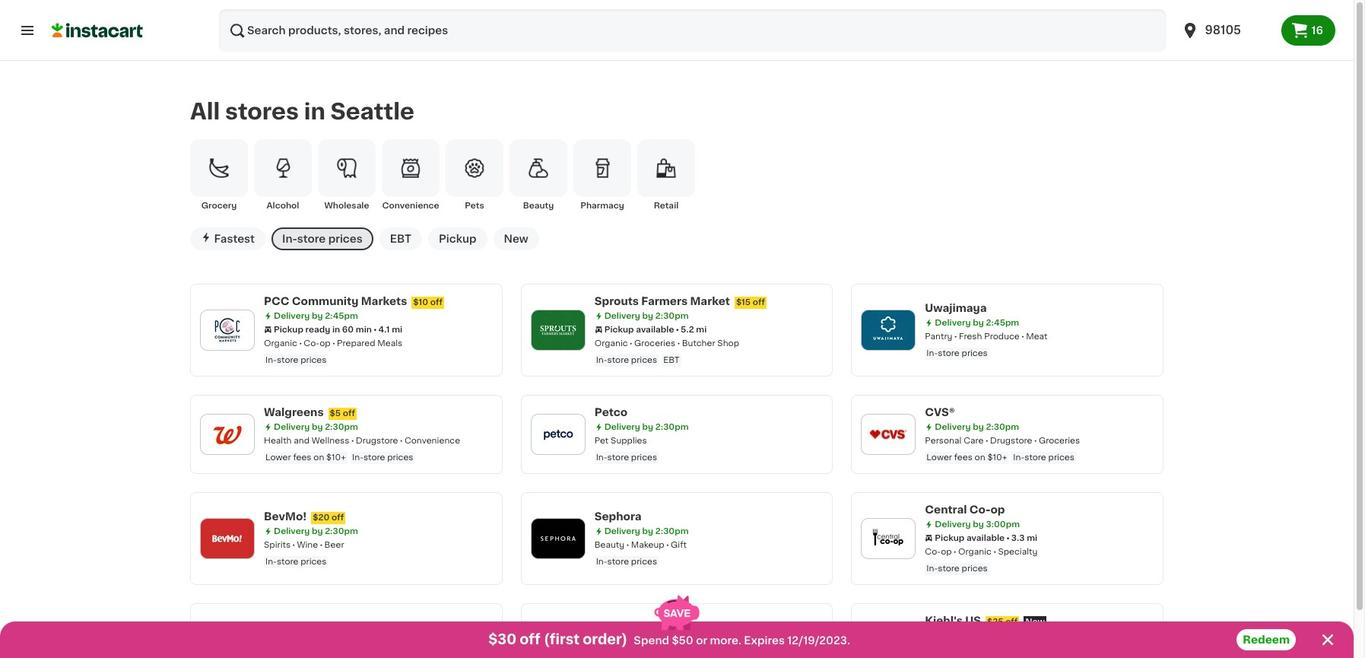 Task type: vqa. For each thing, say whether or not it's contained in the screenshot.
Chilled at the right
no



Task type: describe. For each thing, give the bounding box(es) containing it.
off right $30
[[520, 633, 541, 647]]

us
[[965, 615, 981, 626]]

pet
[[595, 437, 609, 445]]

1 horizontal spatial groceries
[[1039, 437, 1080, 445]]

3.3
[[1011, 534, 1025, 542]]

petco
[[595, 407, 628, 418]]

1 98105 button from the left
[[1172, 9, 1281, 52]]

on for and
[[314, 453, 324, 462]]

markets
[[361, 296, 407, 306]]

meals
[[378, 339, 403, 348]]

pickup available for groceries
[[604, 325, 674, 334]]

spirits
[[264, 541, 291, 549]]

prices down health and wellness drugstore convenience
[[387, 453, 413, 462]]

fastest
[[214, 233, 255, 244]]

redeem button
[[1237, 629, 1296, 650]]

on for care
[[975, 453, 986, 462]]

$50
[[672, 635, 694, 646]]

by for bevmo! logo
[[312, 527, 323, 535]]

community
[[292, 296, 359, 306]]

grocery button
[[190, 139, 248, 212]]

organic for pcc
[[264, 339, 297, 348]]

by for pcc community markets logo on the left of the page
[[312, 312, 323, 320]]

prices down wine
[[301, 557, 327, 566]]

more.
[[710, 635, 742, 646]]

delivery for cvs® logo
[[935, 423, 971, 431]]

16 button
[[1281, 15, 1336, 46]]

60
[[342, 325, 354, 334]]

in for 60
[[332, 325, 340, 334]]

pharmacy
[[581, 201, 624, 210]]

beauty for beauty
[[523, 201, 554, 210]]

$30
[[488, 633, 517, 647]]

makeup
[[631, 541, 665, 549]]

all
[[190, 101, 220, 123]]

off inside kiehl's us $25 off new delivery by 2:45pm
[[1006, 618, 1018, 626]]

off inside pcc community markets $10 off
[[430, 298, 443, 306]]

alcohol
[[267, 201, 299, 210]]

pcc community markets $10 off
[[264, 296, 443, 306]]

sprouts farmers market $15 off
[[595, 296, 765, 306]]

98105
[[1205, 24, 1241, 36]]

lower fees on $10+ in-store prices for wellness
[[265, 453, 413, 462]]

$10
[[413, 298, 428, 306]]

depot
[[302, 622, 337, 633]]

3.3 mi
[[1011, 534, 1038, 542]]

sprouts farmers market logo image
[[538, 310, 578, 350]]

delivery for sephora logo at the bottom of page
[[604, 527, 640, 535]]

all stores in seattle main content
[[0, 61, 1354, 658]]

prepared
[[337, 339, 375, 348]]

in- down personal care drugstore groceries
[[1014, 453, 1025, 462]]

supplies
[[611, 437, 647, 445]]

in- up petco
[[596, 356, 607, 364]]

$25
[[987, 618, 1004, 626]]

walgreens $5 off
[[264, 407, 355, 418]]

new inside button
[[504, 233, 528, 244]]

prices inside button
[[328, 233, 363, 244]]

5.2
[[681, 325, 694, 334]]

retail
[[654, 201, 679, 210]]

2:30pm for bevmo! logo
[[325, 527, 358, 535]]

$30 off (first order) spend $50 or more. expires 12/19/2023.
[[488, 633, 850, 647]]

store down pantry
[[938, 349, 960, 357]]

meat
[[1026, 332, 1048, 341]]

(first
[[544, 633, 580, 647]]

office depot officemax
[[264, 622, 399, 633]]

grocery
[[201, 201, 237, 210]]

butcher
[[682, 339, 715, 348]]

cvs®
[[925, 407, 955, 418]]

ebt button
[[379, 227, 422, 250]]

by for central co-op logo
[[973, 520, 984, 529]]

wholesale button
[[318, 139, 376, 212]]

in- down pet
[[596, 453, 607, 462]]

or
[[696, 635, 708, 646]]

uwajimaya
[[925, 303, 987, 313]]

in- up walgreens
[[265, 356, 277, 364]]

kiehl's
[[925, 615, 963, 626]]

ready
[[305, 325, 330, 334]]

delivery by 2:30pm for petco logo
[[604, 423, 689, 431]]

seattle
[[331, 101, 414, 123]]

pets
[[465, 201, 484, 210]]

2:45pm inside kiehl's us $25 off new delivery by 2:45pm
[[986, 631, 1019, 640]]

2:45pm for 4.1 mi
[[325, 312, 358, 320]]

op for organic
[[320, 339, 331, 348]]

in-store prices down co-op organic specialty
[[927, 564, 988, 573]]

petco logo image
[[538, 414, 578, 454]]

prices down fresh
[[962, 349, 988, 357]]

2:30pm for sephora logo at the bottom of page
[[656, 527, 689, 535]]

expires
[[744, 635, 785, 646]]

wine
[[297, 541, 318, 549]]

delivery for sprouts farmers market logo
[[604, 312, 640, 320]]

prices down the organic co-op prepared meals
[[301, 356, 327, 364]]

health and wellness drugstore convenience
[[264, 437, 460, 445]]

pcc
[[264, 296, 289, 306]]

in- down health and wellness drugstore convenience
[[352, 453, 364, 462]]

2 horizontal spatial mi
[[1027, 534, 1038, 542]]

delivery down petsmart
[[604, 638, 640, 646]]

bevmo!
[[264, 511, 307, 522]]

in- inside button
[[282, 233, 297, 244]]

pickup ready in 60 min
[[274, 325, 372, 334]]

convenience inside button
[[382, 201, 439, 210]]

delivery by 2:30pm for sprouts farmers market logo
[[604, 312, 689, 320]]

prices down supplies
[[631, 453, 657, 462]]

$15
[[736, 298, 751, 306]]

off inside sprouts farmers market $15 off
[[753, 298, 765, 306]]

$10+ for wellness
[[326, 453, 346, 462]]

pickup available for organic
[[935, 534, 1005, 542]]

close image
[[1319, 631, 1337, 649]]

16
[[1312, 25, 1324, 36]]

spend
[[634, 635, 669, 646]]

by for sprouts farmers market logo
[[642, 312, 654, 320]]

by for sephora logo at the bottom of page
[[642, 527, 654, 535]]

personal
[[925, 437, 962, 445]]

prices down beauty makeup gift
[[631, 557, 657, 566]]

and
[[294, 437, 310, 445]]

1 horizontal spatial op
[[941, 548, 952, 556]]

retail button
[[637, 139, 695, 212]]

fastest button
[[190, 227, 265, 250]]

in- down co-op organic specialty
[[927, 564, 938, 573]]

health
[[264, 437, 292, 445]]

in for seattle
[[304, 101, 325, 123]]

pickup for co-op organic specialty
[[935, 534, 965, 542]]

beer
[[325, 541, 344, 549]]

store down co-op organic specialty
[[938, 564, 960, 573]]

fresh
[[959, 332, 982, 341]]

by inside kiehl's us $25 off new delivery by 2:45pm
[[973, 631, 984, 640]]

in- down 'spirits'
[[265, 557, 277, 566]]

in-store prices button
[[272, 227, 373, 250]]

pet supplies
[[595, 437, 647, 445]]

2:30pm for walgreens logo
[[325, 423, 358, 431]]

delivery by 2:30pm for cvs® logo
[[935, 423, 1019, 431]]

shop
[[718, 339, 739, 348]]

office depot officemax link
[[190, 603, 503, 658]]

central co-op
[[925, 504, 1005, 515]]

produce
[[985, 332, 1020, 341]]

market
[[690, 296, 730, 306]]

order)
[[583, 633, 628, 647]]

3:00pm
[[986, 520, 1020, 529]]

sprouts
[[595, 296, 639, 306]]

pets button
[[446, 139, 504, 212]]



Task type: locate. For each thing, give the bounding box(es) containing it.
organic for sprouts
[[595, 339, 628, 348]]

organic down pcc
[[264, 339, 297, 348]]

personal care drugstore groceries
[[925, 437, 1080, 445]]

0 horizontal spatial lower
[[265, 453, 291, 462]]

by down central co-op
[[973, 520, 984, 529]]

1 horizontal spatial ebt
[[663, 356, 680, 364]]

store down alcohol
[[297, 233, 326, 244]]

new button
[[493, 227, 539, 250]]

0 vertical spatial new
[[504, 233, 528, 244]]

by up "ready"
[[312, 312, 323, 320]]

beauty inside button
[[523, 201, 554, 210]]

central co-op logo image
[[869, 519, 909, 558]]

pcc community markets logo image
[[208, 310, 247, 350]]

delivery up the pet supplies
[[604, 423, 640, 431]]

0 horizontal spatial fees
[[293, 453, 312, 462]]

delivery by 2:30pm up the makeup
[[604, 527, 689, 535]]

1 drugstore from the left
[[356, 437, 398, 445]]

specialty
[[998, 548, 1038, 556]]

1 vertical spatial available
[[967, 534, 1005, 542]]

walgreens logo image
[[208, 414, 247, 454]]

by up the makeup
[[642, 527, 654, 535]]

2 horizontal spatial op
[[991, 504, 1005, 515]]

organic down delivery by 3:00pm
[[958, 548, 992, 556]]

by up fresh
[[973, 319, 984, 327]]

min
[[356, 325, 372, 334]]

co- for central
[[970, 504, 991, 515]]

delivery for central co-op logo
[[935, 520, 971, 529]]

2 $10+ from the left
[[988, 453, 1007, 462]]

$10+ down personal care drugstore groceries
[[988, 453, 1007, 462]]

off right $15
[[753, 298, 765, 306]]

office
[[264, 622, 300, 633]]

0 horizontal spatial pickup available
[[604, 325, 674, 334]]

delivery by 2:45pm for organic
[[274, 312, 358, 320]]

2 horizontal spatial co-
[[970, 504, 991, 515]]

in-store prices down supplies
[[596, 453, 657, 462]]

1 fees from the left
[[293, 453, 312, 462]]

1 vertical spatial beauty
[[595, 541, 625, 549]]

organic co-op prepared meals
[[264, 339, 403, 348]]

delivery up "personal"
[[935, 423, 971, 431]]

5.2 mi
[[681, 325, 707, 334]]

store down 'spirits'
[[277, 557, 299, 566]]

stores
[[225, 101, 299, 123]]

farmers
[[641, 296, 688, 306]]

None search field
[[219, 9, 1166, 52]]

in- down beauty makeup gift
[[596, 557, 607, 566]]

delivery by 2:45pm up fresh
[[935, 319, 1019, 327]]

prices down personal care drugstore groceries
[[1049, 453, 1075, 462]]

beauty makeup gift
[[595, 541, 687, 549]]

2:30pm for petco logo
[[656, 423, 689, 431]]

0 horizontal spatial ebt
[[390, 233, 412, 244]]

lower fees on $10+ in-store prices for drugstore
[[927, 453, 1075, 462]]

0 vertical spatial co-
[[304, 339, 320, 348]]

in-store prices down "ready"
[[265, 356, 327, 364]]

by down walgreens $5 off
[[312, 423, 323, 431]]

1 vertical spatial op
[[991, 504, 1005, 515]]

store down personal care drugstore groceries
[[1025, 453, 1047, 462]]

co- down central
[[925, 548, 941, 556]]

on
[[314, 453, 324, 462], [975, 453, 986, 462]]

new
[[504, 233, 528, 244], [1026, 618, 1045, 626]]

wellness
[[312, 437, 349, 445]]

pantry fresh produce meat
[[925, 332, 1048, 341]]

0 horizontal spatial co-
[[304, 339, 320, 348]]

delivery for walgreens logo
[[274, 423, 310, 431]]

store down health and wellness drugstore convenience
[[364, 453, 385, 462]]

bevmo! $20 off
[[264, 511, 344, 522]]

mi up butcher
[[696, 325, 707, 334]]

1 vertical spatial in
[[332, 325, 340, 334]]

pantry
[[925, 332, 953, 341]]

ebt down organic groceries butcher shop
[[663, 356, 680, 364]]

pickup down sprouts
[[604, 325, 634, 334]]

0 horizontal spatial organic
[[264, 339, 297, 348]]

0 vertical spatial groceries
[[634, 339, 676, 348]]

2:30pm for cvs® logo
[[986, 423, 1019, 431]]

by down $20
[[312, 527, 323, 535]]

1 horizontal spatial mi
[[696, 325, 707, 334]]

organic up in-store prices ebt
[[595, 339, 628, 348]]

0 horizontal spatial beauty
[[523, 201, 554, 210]]

by down petsmart
[[642, 638, 654, 646]]

prices down wholesale
[[328, 233, 363, 244]]

delivery for bevmo! logo
[[274, 527, 310, 535]]

prices down co-op organic specialty
[[962, 564, 988, 573]]

0 vertical spatial in
[[304, 101, 325, 123]]

alcohol button
[[254, 139, 312, 212]]

1 horizontal spatial delivery by 2:45pm
[[935, 319, 1019, 327]]

delivery by 3:00pm
[[935, 520, 1020, 529]]

0 horizontal spatial op
[[320, 339, 331, 348]]

pickup button
[[428, 227, 487, 250]]

2 98105 button from the left
[[1181, 9, 1272, 52]]

officemax
[[340, 622, 399, 633]]

2 vertical spatial co-
[[925, 548, 941, 556]]

cvs® logo image
[[869, 414, 909, 454]]

delivery
[[274, 312, 310, 320], [604, 312, 640, 320], [935, 319, 971, 327], [274, 423, 310, 431], [604, 423, 640, 431], [935, 423, 971, 431], [935, 520, 971, 529], [274, 527, 310, 535], [604, 527, 640, 535], [935, 631, 971, 640], [604, 638, 640, 646]]

in
[[304, 101, 325, 123], [332, 325, 340, 334]]

pickup available up in-store prices ebt
[[604, 325, 674, 334]]

kiehl's us $25 off new delivery by 2:45pm
[[925, 615, 1045, 640]]

2 on from the left
[[975, 453, 986, 462]]

2 fees from the left
[[955, 453, 973, 462]]

all stores in seattle
[[190, 101, 414, 123]]

2:45pm up 60
[[325, 312, 358, 320]]

2 lower from the left
[[927, 453, 952, 462]]

delivery down central
[[935, 520, 971, 529]]

in left 60
[[332, 325, 340, 334]]

pharmacy button
[[574, 139, 631, 212]]

1 horizontal spatial lower
[[927, 453, 952, 462]]

in-store prices down spirits wine beer
[[265, 557, 327, 566]]

lower fees on $10+ in-store prices
[[265, 453, 413, 462], [927, 453, 1075, 462]]

2:45pm up produce
[[986, 319, 1019, 327]]

convenience
[[382, 201, 439, 210], [405, 437, 460, 445]]

1 horizontal spatial beauty
[[595, 541, 625, 549]]

co- for organic
[[304, 339, 320, 348]]

1 vertical spatial co-
[[970, 504, 991, 515]]

off
[[430, 298, 443, 306], [753, 298, 765, 306], [343, 409, 355, 418], [332, 513, 344, 522], [1006, 618, 1018, 626], [520, 633, 541, 647]]

0 horizontal spatial drugstore
[[356, 437, 398, 445]]

lower for personal
[[927, 453, 952, 462]]

uwajimaya logo image
[[869, 310, 909, 350]]

0 vertical spatial pickup available
[[604, 325, 674, 334]]

1 $10+ from the left
[[326, 453, 346, 462]]

beauty for beauty makeup gift
[[595, 541, 625, 549]]

12/19/2023.
[[788, 635, 850, 646]]

op down pickup ready in 60 min
[[320, 339, 331, 348]]

central
[[925, 504, 967, 515]]

1 horizontal spatial fees
[[955, 453, 973, 462]]

prices down organic groceries butcher shop
[[631, 356, 657, 364]]

delivery by 2:30pm for bevmo! logo
[[274, 527, 358, 535]]

$10+ for drugstore
[[988, 453, 1007, 462]]

by for 'uwajimaya logo'
[[973, 319, 984, 327]]

2:45pm
[[325, 312, 358, 320], [986, 319, 1019, 327], [986, 631, 1019, 640]]

2:45pm for fresh produce
[[986, 319, 1019, 327]]

delivery by 2:30pm for walgreens logo
[[274, 423, 358, 431]]

beauty down sephora
[[595, 541, 625, 549]]

0 horizontal spatial lower fees on $10+ in-store prices
[[265, 453, 413, 462]]

1 horizontal spatial drugstore
[[990, 437, 1033, 445]]

pickup down central
[[935, 534, 965, 542]]

op up 3:00pm
[[991, 504, 1005, 515]]

save image
[[655, 595, 699, 630]]

1 horizontal spatial $10+
[[988, 453, 1007, 462]]

1 lower fees on $10+ in-store prices from the left
[[265, 453, 413, 462]]

organic
[[264, 339, 297, 348], [595, 339, 628, 348], [958, 548, 992, 556]]

petsmart
[[595, 622, 648, 633]]

in-store prices inside in-store prices button
[[282, 233, 363, 244]]

op down delivery by 3:00pm
[[941, 548, 952, 556]]

1 vertical spatial groceries
[[1039, 437, 1080, 445]]

fees for care
[[955, 453, 973, 462]]

delivery down bevmo!
[[274, 527, 310, 535]]

spirits wine beer
[[264, 541, 344, 549]]

lower down health
[[265, 453, 291, 462]]

fees down 'care'
[[955, 453, 973, 462]]

delivery down uwajimaya
[[935, 319, 971, 327]]

delivery inside kiehl's us $25 off new delivery by 2:45pm
[[935, 631, 971, 640]]

available
[[636, 325, 674, 334], [967, 534, 1005, 542]]

0 vertical spatial available
[[636, 325, 674, 334]]

ebt
[[390, 233, 412, 244], [663, 356, 680, 364]]

delivery down pcc
[[274, 312, 310, 320]]

delivery by 2:45pm up "ready"
[[274, 312, 358, 320]]

0 vertical spatial op
[[320, 339, 331, 348]]

1 lower from the left
[[265, 453, 291, 462]]

lower down "personal"
[[927, 453, 952, 462]]

delivery by 2:30pm up supplies
[[604, 423, 689, 431]]

available for 3:00pm
[[967, 534, 1005, 542]]

2 vertical spatial op
[[941, 548, 952, 556]]

organic groceries butcher shop
[[595, 339, 739, 348]]

ebt left pickup "button"
[[390, 233, 412, 244]]

Search field
[[219, 9, 1166, 52]]

store down beauty makeup gift
[[607, 557, 629, 566]]

fees
[[293, 453, 312, 462], [955, 453, 973, 462]]

in- down alcohol
[[282, 233, 297, 244]]

lower fees on $10+ in-store prices down personal care drugstore groceries
[[927, 453, 1075, 462]]

1 vertical spatial new
[[1026, 618, 1045, 626]]

available for 2:30pm
[[636, 325, 674, 334]]

delivery for pcc community markets logo on the left of the page
[[274, 312, 310, 320]]

0 horizontal spatial in
[[304, 101, 325, 123]]

4.1
[[378, 325, 390, 334]]

mi right 3.3
[[1027, 534, 1038, 542]]

delivery by 2:45pm for in-store prices
[[935, 319, 1019, 327]]

2:30pm for sprouts farmers market logo
[[656, 312, 689, 320]]

1 horizontal spatial organic
[[595, 339, 628, 348]]

by down the us
[[973, 631, 984, 640]]

0 vertical spatial convenience
[[382, 201, 439, 210]]

delivery for petco logo
[[604, 423, 640, 431]]

in- down pantry
[[927, 349, 938, 357]]

delivery by 2:30pm
[[604, 312, 689, 320], [274, 423, 358, 431], [604, 423, 689, 431], [935, 423, 1019, 431], [274, 527, 358, 535], [604, 527, 689, 535], [604, 638, 689, 646]]

care
[[964, 437, 984, 445]]

on down 'care'
[[975, 453, 986, 462]]

store down organic groceries butcher shop
[[607, 356, 629, 364]]

0 vertical spatial beauty
[[523, 201, 554, 210]]

ebt inside ebt button
[[390, 233, 412, 244]]

1 horizontal spatial co-
[[925, 548, 941, 556]]

by up supplies
[[642, 423, 654, 431]]

store down pickup ready in 60 min
[[277, 356, 299, 364]]

1 vertical spatial pickup available
[[935, 534, 1005, 542]]

lower for health
[[265, 453, 291, 462]]

redeem
[[1243, 634, 1290, 645]]

sephora logo image
[[538, 519, 578, 558]]

by for walgreens logo
[[312, 423, 323, 431]]

beauty button
[[510, 139, 567, 212]]

delivery by 2:30pm down $20
[[274, 527, 358, 535]]

0 horizontal spatial groceries
[[634, 339, 676, 348]]

off inside bevmo! $20 off
[[332, 513, 344, 522]]

delivery by 2:30pm up 'care'
[[935, 423, 1019, 431]]

beauty
[[523, 201, 554, 210], [595, 541, 625, 549]]

pickup available
[[604, 325, 674, 334], [935, 534, 1005, 542]]

delivery by 2:30pm for sephora logo at the bottom of page
[[604, 527, 689, 535]]

1 on from the left
[[314, 453, 324, 462]]

off right '$10'
[[430, 298, 443, 306]]

delivery by 2:45pm
[[274, 312, 358, 320], [935, 319, 1019, 327]]

delivery for 'uwajimaya logo'
[[935, 319, 971, 327]]

new inside kiehl's us $25 off new delivery by 2:45pm
[[1026, 618, 1045, 626]]

0 horizontal spatial on
[[314, 453, 324, 462]]

pickup for organic groceries butcher shop
[[604, 325, 634, 334]]

by for cvs® logo
[[973, 423, 984, 431]]

new right pickup "button"
[[504, 233, 528, 244]]

mi
[[392, 325, 403, 334], [696, 325, 707, 334], [1027, 534, 1038, 542]]

instacart logo image
[[52, 21, 143, 40]]

in-store prices down fresh
[[927, 349, 988, 357]]

1 horizontal spatial in
[[332, 325, 340, 334]]

0 horizontal spatial $10+
[[326, 453, 346, 462]]

by for petco logo
[[642, 423, 654, 431]]

1 horizontal spatial lower fees on $10+ in-store prices
[[927, 453, 1075, 462]]

1 horizontal spatial on
[[975, 453, 986, 462]]

drugstore right wellness
[[356, 437, 398, 445]]

0 horizontal spatial mi
[[392, 325, 403, 334]]

$10+ down wellness
[[326, 453, 346, 462]]

delivery down walgreens
[[274, 423, 310, 431]]

store down the pet supplies
[[607, 453, 629, 462]]

in right stores
[[304, 101, 325, 123]]

1 horizontal spatial pickup available
[[935, 534, 1005, 542]]

bevmo! logo image
[[208, 519, 247, 558]]

sephora
[[595, 511, 642, 522]]

2 lower fees on $10+ in-store prices from the left
[[927, 453, 1075, 462]]

by up 'care'
[[973, 423, 984, 431]]

new right $25
[[1026, 618, 1045, 626]]

mi for markets
[[392, 325, 403, 334]]

pickup down pets
[[439, 233, 477, 244]]

walgreens
[[264, 407, 324, 418]]

1 vertical spatial convenience
[[405, 437, 460, 445]]

in-store prices down beauty makeup gift
[[596, 557, 657, 566]]

1 horizontal spatial new
[[1026, 618, 1045, 626]]

on down wellness
[[314, 453, 324, 462]]

store inside button
[[297, 233, 326, 244]]

delivery by 2:30pm down the farmers
[[604, 312, 689, 320]]

in-
[[282, 233, 297, 244], [927, 349, 938, 357], [265, 356, 277, 364], [596, 356, 607, 364], [352, 453, 364, 462], [596, 453, 607, 462], [1014, 453, 1025, 462], [265, 557, 277, 566], [596, 557, 607, 566], [927, 564, 938, 573]]

in-store prices ebt
[[596, 356, 680, 364]]

delivery down sephora
[[604, 527, 640, 535]]

0 horizontal spatial delivery by 2:45pm
[[274, 312, 358, 320]]

0 horizontal spatial available
[[636, 325, 674, 334]]

wholesale
[[324, 201, 369, 210]]

delivery down sprouts
[[604, 312, 640, 320]]

1 vertical spatial ebt
[[663, 356, 680, 364]]

delivery by 2:30pm down petsmart
[[604, 638, 689, 646]]

pickup
[[439, 233, 477, 244], [274, 325, 303, 334], [604, 325, 634, 334], [935, 534, 965, 542]]

0 horizontal spatial new
[[504, 233, 528, 244]]

2 horizontal spatial organic
[[958, 548, 992, 556]]

1 horizontal spatial available
[[967, 534, 1005, 542]]

drugstore
[[356, 437, 398, 445], [990, 437, 1033, 445]]

2 drugstore from the left
[[990, 437, 1033, 445]]

off right $20
[[332, 513, 344, 522]]

mi for market
[[696, 325, 707, 334]]

$20
[[313, 513, 330, 522]]

pickup inside "button"
[[439, 233, 477, 244]]

pickup for organic co-op prepared meals
[[274, 325, 303, 334]]

off right $5
[[343, 409, 355, 418]]

fees for and
[[293, 453, 312, 462]]

fees down and on the left of page
[[293, 453, 312, 462]]

op for central
[[991, 504, 1005, 515]]

off inside walgreens $5 off
[[343, 409, 355, 418]]

drugstore right 'care'
[[990, 437, 1033, 445]]

gift
[[671, 541, 687, 549]]

co- down "ready"
[[304, 339, 320, 348]]

0 vertical spatial ebt
[[390, 233, 412, 244]]



